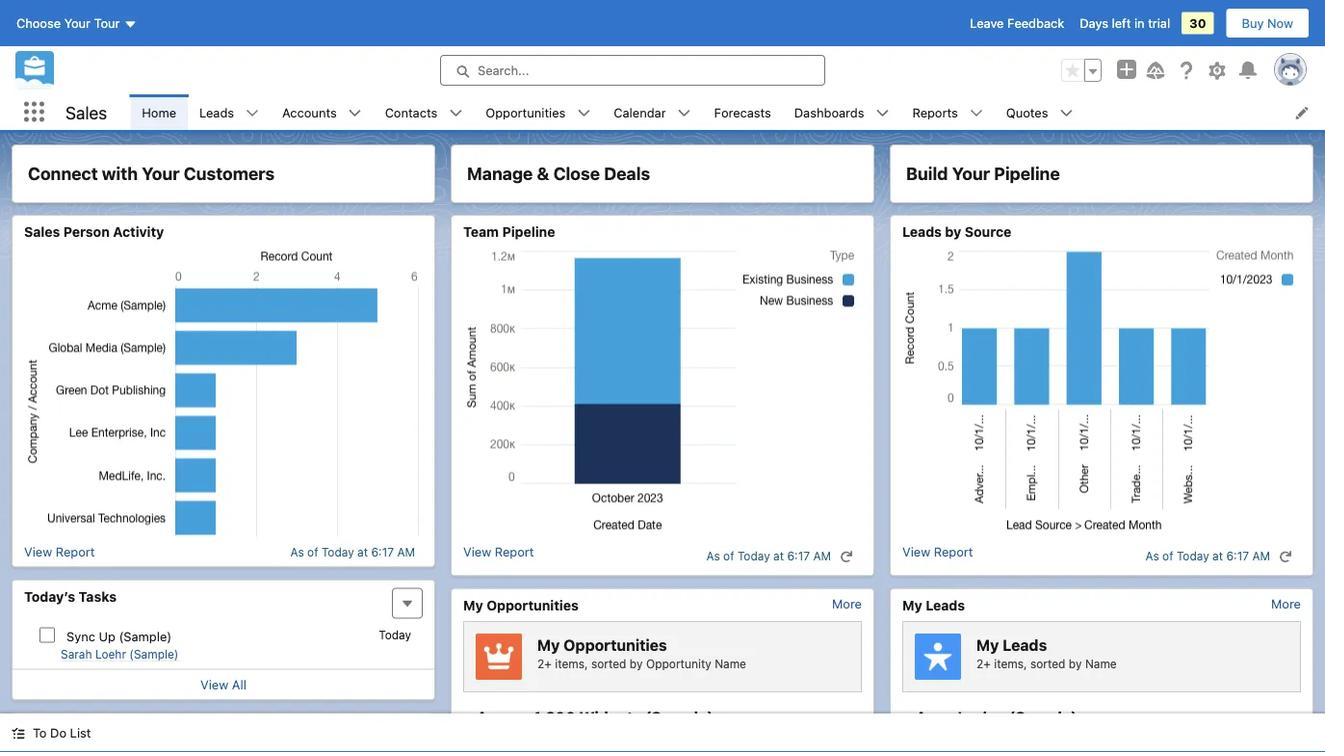 Task type: describe. For each thing, give the bounding box(es) containing it.
items, for close
[[555, 657, 588, 671]]

acme
[[477, 708, 519, 727]]

leads inside my leads 2+ items, sorted by name
[[1003, 636, 1047, 654]]

sync up (sample) link
[[66, 629, 172, 643]]

search...
[[478, 63, 529, 78]]

events
[[79, 721, 124, 737]]

tasks
[[79, 589, 117, 604]]

(sample) up the sarah loehr (sample) link
[[119, 629, 172, 643]]

-
[[523, 708, 530, 727]]

more for build your pipeline
[[1272, 597, 1301, 611]]

deals
[[604, 163, 650, 184]]

connect with your customers
[[28, 163, 275, 184]]

calendar link
[[602, 94, 678, 130]]

customers
[[184, 163, 275, 184]]

amy jordan (sample) link
[[916, 706, 1288, 752]]

text default image for opportunities
[[577, 106, 591, 120]]

activity
[[113, 224, 164, 240]]

(sample) down "opportunity"
[[645, 708, 714, 727]]

name inside my opportunities 2+ items, sorted by opportunity name
[[715, 657, 746, 671]]

30
[[1190, 16, 1206, 30]]

leads by source
[[903, 224, 1012, 240]]

0 horizontal spatial 6:​17
[[371, 545, 394, 559]]

my leads 2+ items, sorted by name
[[977, 636, 1117, 671]]

opportunities for my opportunities
[[487, 597, 579, 613]]

2+ for your
[[977, 657, 991, 671]]

close
[[553, 163, 600, 184]]

now
[[1268, 16, 1294, 30]]

amy
[[916, 708, 950, 727]]

2+ for &
[[537, 657, 552, 671]]

left
[[1112, 16, 1131, 30]]

opportunities link
[[474, 94, 577, 130]]

accounts
[[282, 105, 337, 119]]

to
[[33, 726, 47, 740]]

sorted for pipeline
[[1031, 657, 1066, 671]]

leave feedback link
[[970, 16, 1065, 30]]

view report link for customers
[[24, 545, 95, 559]]

do
[[50, 726, 67, 740]]

items, for pipeline
[[994, 657, 1027, 671]]

more link for build your pipeline
[[1272, 597, 1301, 611]]

1 horizontal spatial your
[[142, 163, 180, 184]]

accounts link
[[271, 94, 348, 130]]

contacts link
[[373, 94, 449, 130]]

forecasts link
[[703, 94, 783, 130]]

leads inside "list item"
[[199, 105, 234, 119]]

view for manage & close deals
[[463, 545, 491, 559]]

build
[[906, 163, 948, 184]]

person
[[63, 224, 110, 240]]

build your pipeline
[[906, 163, 1060, 184]]

3 report from the left
[[934, 545, 973, 559]]

text default image for reports
[[970, 106, 983, 120]]

today's tasks
[[24, 589, 117, 604]]

at for manage & close deals
[[774, 550, 784, 563]]

sarah
[[61, 648, 92, 661]]

quotes list item
[[995, 94, 1085, 130]]

am for manage
[[813, 550, 831, 563]]

jordan
[[953, 708, 1006, 727]]

(sample) down sync up (sample) link
[[129, 648, 179, 661]]

0 horizontal spatial as
[[290, 545, 304, 559]]

team pipeline
[[463, 224, 555, 240]]

report for customers
[[56, 545, 95, 559]]

quotes
[[1006, 105, 1048, 119]]

(sample) right jordan
[[1009, 708, 1078, 727]]

dashboards list item
[[783, 94, 901, 130]]

my for my leads 2+ items, sorted by name
[[977, 636, 999, 654]]

0 horizontal spatial of
[[307, 545, 318, 559]]

1 horizontal spatial pipeline
[[994, 163, 1060, 184]]

my opportunities 2+ items, sorted by opportunity name
[[537, 636, 746, 671]]

choose your tour button
[[15, 8, 138, 39]]

buy
[[1242, 16, 1264, 30]]

my opportunities link
[[463, 597, 579, 614]]

of for build your pipeline
[[1163, 550, 1174, 563]]

your for build
[[952, 163, 990, 184]]

trial
[[1148, 16, 1170, 30]]

1 vertical spatial pipeline
[[502, 224, 555, 240]]

leave
[[970, 16, 1004, 30]]

today's
[[24, 589, 75, 604]]

all
[[232, 678, 247, 692]]

text default image for leads
[[246, 106, 259, 120]]

calendar list item
[[602, 94, 703, 130]]

name inside my leads 2+ items, sorted by name
[[1085, 657, 1117, 671]]

manage & close deals
[[467, 163, 650, 184]]

opportunities list item
[[474, 94, 602, 130]]

my opportunities
[[463, 597, 579, 613]]

more for manage & close deals
[[832, 597, 862, 611]]

widgets
[[579, 708, 642, 727]]

&
[[537, 163, 549, 184]]

with
[[102, 163, 138, 184]]

6:​17 for manage & close deals
[[787, 550, 810, 563]]

quotes link
[[995, 94, 1060, 130]]

home
[[142, 105, 176, 119]]

home link
[[130, 94, 188, 130]]

list containing home
[[130, 94, 1325, 130]]

view report link for deals
[[463, 545, 534, 568]]

calendar
[[614, 105, 666, 119]]

contacts list item
[[373, 94, 474, 130]]

dashboards link
[[783, 94, 876, 130]]

sync up (sample) sarah loehr (sample)
[[61, 629, 179, 661]]

view left the all
[[200, 678, 229, 692]]

connect
[[28, 163, 98, 184]]

as for build your pipeline
[[1146, 550, 1159, 563]]

acme - 1,200 widgets (sample)
[[477, 708, 714, 727]]

up
[[99, 629, 115, 643]]



Task type: vqa. For each thing, say whether or not it's contained in the screenshot.
show more my leads records Element on the bottom of page
yes



Task type: locate. For each thing, give the bounding box(es) containing it.
name right "opportunity"
[[715, 657, 746, 671]]

acme - 1,200 widgets (sample) link
[[477, 706, 849, 752]]

report for deals
[[495, 545, 534, 559]]

view for connect with your customers
[[24, 545, 52, 559]]

at
[[357, 545, 368, 559], [774, 550, 784, 563], [1213, 550, 1223, 563]]

0 horizontal spatial at
[[357, 545, 368, 559]]

your for choose
[[64, 16, 91, 30]]

view up my leads
[[903, 545, 931, 559]]

sales
[[65, 102, 107, 123], [24, 224, 60, 240]]

view report up my leads link
[[903, 545, 973, 559]]

feedback
[[1008, 16, 1065, 30]]

2 items, from the left
[[994, 657, 1027, 671]]

0 horizontal spatial more
[[832, 597, 862, 611]]

view report link up today's
[[24, 545, 95, 559]]

opportunities for my opportunities 2+ items, sorted by opportunity name
[[564, 636, 667, 654]]

pipeline down quotes
[[994, 163, 1060, 184]]

my for my leads
[[903, 597, 923, 613]]

2 horizontal spatial as
[[1146, 550, 1159, 563]]

team
[[463, 224, 499, 240]]

0 vertical spatial pipeline
[[994, 163, 1060, 184]]

1 horizontal spatial 6:​17
[[787, 550, 810, 563]]

text default image right accounts
[[348, 106, 362, 120]]

sync
[[66, 629, 95, 643]]

in
[[1135, 16, 1145, 30]]

2 more from the left
[[1272, 597, 1301, 611]]

text default image left reports link
[[876, 106, 890, 120]]

2+ inside my leads 2+ items, sorted by name
[[977, 657, 991, 671]]

report up my opportunities
[[495, 545, 534, 559]]

forecasts
[[714, 105, 771, 119]]

3 view report from the left
[[903, 545, 973, 559]]

1 name from the left
[[715, 657, 746, 671]]

text default image for dashboards
[[876, 106, 890, 120]]

text default image for calendar
[[678, 106, 691, 120]]

text default image right quotes
[[1060, 106, 1073, 120]]

text default image left calendar
[[577, 106, 591, 120]]

1 view report link from the left
[[24, 545, 95, 559]]

opportunities inside list item
[[486, 105, 566, 119]]

text default image up show more my opportunities records 'element'
[[840, 550, 853, 564]]

text default image right calendar
[[678, 106, 691, 120]]

to do list
[[33, 726, 91, 740]]

text default image inside dashboards list item
[[876, 106, 890, 120]]

2+ inside my opportunities 2+ items, sorted by opportunity name
[[537, 657, 552, 671]]

choose your tour
[[16, 16, 120, 30]]

sorted inside my opportunities 2+ items, sorted by opportunity name
[[591, 657, 627, 671]]

1 sorted from the left
[[591, 657, 627, 671]]

items,
[[555, 657, 588, 671], [994, 657, 1027, 671]]

(sample)
[[119, 629, 172, 643], [129, 648, 179, 661], [645, 708, 714, 727], [1009, 708, 1078, 727]]

choose
[[16, 16, 61, 30]]

leads link
[[188, 94, 246, 130]]

2 view report from the left
[[463, 545, 534, 559]]

today's events
[[24, 721, 124, 737]]

1 horizontal spatial 2+
[[977, 657, 991, 671]]

0 horizontal spatial name
[[715, 657, 746, 671]]

your right with
[[142, 163, 180, 184]]

2 name from the left
[[1085, 657, 1117, 671]]

today
[[322, 545, 354, 559], [738, 550, 770, 563], [1177, 550, 1210, 563], [379, 629, 411, 642]]

1 horizontal spatial view report
[[463, 545, 534, 559]]

pipeline
[[994, 163, 1060, 184], [502, 224, 555, 240]]

leads
[[199, 105, 234, 119], [903, 224, 942, 240], [926, 597, 965, 613], [1003, 636, 1047, 654]]

text default image inside "to do list" 'button'
[[12, 727, 25, 740]]

text default image
[[246, 106, 259, 120], [678, 106, 691, 120], [876, 106, 890, 120], [970, 106, 983, 120], [1279, 550, 1293, 564]]

sorted
[[591, 657, 627, 671], [1031, 657, 1066, 671]]

items, inside my opportunities 2+ items, sorted by opportunity name
[[555, 657, 588, 671]]

show more my leads records element
[[1272, 597, 1301, 611]]

2 horizontal spatial your
[[952, 163, 990, 184]]

as of today at 6:​17 am for build your pipeline
[[1146, 550, 1270, 563]]

sales for sales person activity
[[24, 224, 60, 240]]

1 report from the left
[[56, 545, 95, 559]]

items, inside my leads 2+ items, sorted by name
[[994, 657, 1027, 671]]

2+
[[537, 657, 552, 671], [977, 657, 991, 671]]

sorted inside my leads 2+ items, sorted by name
[[1031, 657, 1066, 671]]

my leads link
[[903, 597, 965, 614]]

report
[[56, 545, 95, 559], [495, 545, 534, 559], [934, 545, 973, 559]]

2 horizontal spatial by
[[1069, 657, 1082, 671]]

1 horizontal spatial more link
[[1272, 597, 1301, 611]]

3 view report link from the left
[[903, 545, 973, 568]]

1 horizontal spatial view report link
[[463, 545, 534, 568]]

view report up today's
[[24, 545, 95, 559]]

0 vertical spatial opportunities
[[486, 105, 566, 119]]

1 horizontal spatial by
[[945, 224, 962, 240]]

text default image left to
[[12, 727, 25, 740]]

view report up my opportunities
[[463, 545, 534, 559]]

text default image up show more my leads records element
[[1279, 550, 1293, 564]]

text default image right reports
[[970, 106, 983, 120]]

today's
[[24, 721, 76, 737]]

text default image inside calendar list item
[[678, 106, 691, 120]]

1,200
[[534, 708, 576, 727]]

by
[[945, 224, 962, 240], [630, 657, 643, 671], [1069, 657, 1082, 671]]

view
[[24, 545, 52, 559], [463, 545, 491, 559], [903, 545, 931, 559], [200, 678, 229, 692]]

0 horizontal spatial items,
[[555, 657, 588, 671]]

0 horizontal spatial as of today at 6:​17 am
[[290, 545, 415, 559]]

days
[[1080, 16, 1109, 30]]

items, up amy jordan (sample)
[[994, 657, 1027, 671]]

name up amy jordan (sample) link
[[1085, 657, 1117, 671]]

by left source
[[945, 224, 962, 240]]

opportunities inside my opportunities 2+ items, sorted by opportunity name
[[564, 636, 667, 654]]

1 horizontal spatial sorted
[[1031, 657, 1066, 671]]

report up my leads link
[[934, 545, 973, 559]]

list
[[130, 94, 1325, 130]]

0 horizontal spatial view report link
[[24, 545, 95, 559]]

1 items, from the left
[[555, 657, 588, 671]]

0 horizontal spatial by
[[630, 657, 643, 671]]

1 horizontal spatial more
[[1272, 597, 1301, 611]]

view report link up my leads link
[[903, 545, 973, 568]]

text default image inside 'accounts' list item
[[348, 106, 362, 120]]

my
[[463, 597, 483, 613], [903, 597, 923, 613], [537, 636, 560, 654], [977, 636, 999, 654]]

name
[[715, 657, 746, 671], [1085, 657, 1117, 671]]

view report for deals
[[463, 545, 534, 559]]

as
[[290, 545, 304, 559], [707, 550, 720, 563], [1146, 550, 1159, 563]]

more link
[[832, 597, 862, 611], [1272, 597, 1301, 611]]

1 horizontal spatial items,
[[994, 657, 1027, 671]]

sorted up widgets
[[591, 657, 627, 671]]

opportunity
[[646, 657, 712, 671]]

list
[[70, 726, 91, 740]]

show more my opportunities records element
[[832, 597, 862, 611]]

2 report from the left
[[495, 545, 534, 559]]

6:​17 for build your pipeline
[[1227, 550, 1249, 563]]

0 horizontal spatial sorted
[[591, 657, 627, 671]]

sales left person
[[24, 224, 60, 240]]

1 horizontal spatial as
[[707, 550, 720, 563]]

my inside my opportunities 2+ items, sorted by opportunity name
[[537, 636, 560, 654]]

group
[[1061, 59, 1102, 82]]

0 horizontal spatial view report
[[24, 545, 95, 559]]

buy now
[[1242, 16, 1294, 30]]

amy jordan (sample)
[[916, 708, 1078, 727]]

2 horizontal spatial view report
[[903, 545, 973, 559]]

1 2+ from the left
[[537, 657, 552, 671]]

0 horizontal spatial am
[[397, 545, 415, 559]]

as of today at 6:​17 am for manage & close deals
[[707, 550, 831, 563]]

1 vertical spatial sales
[[24, 224, 60, 240]]

0 vertical spatial sales
[[65, 102, 107, 123]]

loehr
[[95, 648, 126, 661]]

buy now button
[[1226, 8, 1310, 39]]

sorted up amy jordan (sample)
[[1031, 657, 1066, 671]]

of
[[307, 545, 318, 559], [723, 550, 735, 563], [1163, 550, 1174, 563]]

of for manage & close deals
[[723, 550, 735, 563]]

2 horizontal spatial as of today at 6:​17 am
[[1146, 550, 1270, 563]]

text default image inside contacts "list item"
[[449, 106, 463, 120]]

2 horizontal spatial view report link
[[903, 545, 973, 568]]

1 more link from the left
[[832, 597, 862, 611]]

by inside my leads 2+ items, sorted by name
[[1069, 657, 1082, 671]]

0 horizontal spatial sales
[[24, 224, 60, 240]]

by up amy jordan (sample) link
[[1069, 657, 1082, 671]]

view report link
[[24, 545, 95, 559], [463, 545, 534, 568], [903, 545, 973, 568]]

1 more from the left
[[832, 597, 862, 611]]

text default image for contacts
[[449, 106, 463, 120]]

2+ up the 1,200
[[537, 657, 552, 671]]

reports list item
[[901, 94, 995, 130]]

your left tour on the left of the page
[[64, 16, 91, 30]]

manage
[[467, 163, 533, 184]]

sorted for close
[[591, 657, 627, 671]]

reports
[[913, 105, 958, 119]]

1 horizontal spatial of
[[723, 550, 735, 563]]

2 horizontal spatial am
[[1253, 550, 1270, 563]]

dashboards
[[794, 105, 864, 119]]

contacts
[[385, 105, 438, 119]]

view all
[[200, 678, 247, 692]]

by inside my opportunities 2+ items, sorted by opportunity name
[[630, 657, 643, 671]]

2 2+ from the left
[[977, 657, 991, 671]]

1 vertical spatial opportunities
[[487, 597, 579, 613]]

view report for customers
[[24, 545, 95, 559]]

by for manage & close deals
[[630, 657, 643, 671]]

my for my opportunities 2+ items, sorted by opportunity name
[[537, 636, 560, 654]]

at for build your pipeline
[[1213, 550, 1223, 563]]

as for manage & close deals
[[707, 550, 720, 563]]

2 horizontal spatial of
[[1163, 550, 1174, 563]]

sales person activity
[[24, 224, 164, 240]]

0 horizontal spatial pipeline
[[502, 224, 555, 240]]

sales for sales
[[65, 102, 107, 123]]

1 horizontal spatial report
[[495, 545, 534, 559]]

view report
[[24, 545, 95, 559], [463, 545, 534, 559], [903, 545, 973, 559]]

to do list button
[[0, 714, 102, 752]]

reports link
[[901, 94, 970, 130]]

view report link up my opportunities
[[463, 545, 534, 568]]

view all link
[[200, 678, 247, 692]]

2 more link from the left
[[1272, 597, 1301, 611]]

text default image right contacts
[[449, 106, 463, 120]]

tour
[[94, 16, 120, 30]]

text default image left accounts
[[246, 106, 259, 120]]

1 horizontal spatial name
[[1085, 657, 1117, 671]]

2 sorted from the left
[[1031, 657, 1066, 671]]

my for my opportunities
[[463, 597, 483, 613]]

your inside popup button
[[64, 16, 91, 30]]

2 horizontal spatial 6:​17
[[1227, 550, 1249, 563]]

sarah loehr (sample) link
[[61, 648, 179, 662]]

by left "opportunity"
[[630, 657, 643, 671]]

my leads
[[903, 597, 965, 613]]

more
[[832, 597, 862, 611], [1272, 597, 1301, 611]]

2 view report link from the left
[[463, 545, 534, 568]]

more link for manage & close deals
[[832, 597, 862, 611]]

items, up the 1,200
[[555, 657, 588, 671]]

0 horizontal spatial 2+
[[537, 657, 552, 671]]

source
[[965, 224, 1012, 240]]

sales up connect
[[65, 102, 107, 123]]

am for build
[[1253, 550, 1270, 563]]

text default image for quotes
[[1060, 106, 1073, 120]]

your
[[64, 16, 91, 30], [142, 163, 180, 184], [952, 163, 990, 184]]

0 horizontal spatial report
[[56, 545, 95, 559]]

your right build
[[952, 163, 990, 184]]

2 horizontal spatial report
[[934, 545, 973, 559]]

0 horizontal spatial your
[[64, 16, 91, 30]]

my inside my leads 2+ items, sorted by name
[[977, 636, 999, 654]]

text default image
[[348, 106, 362, 120], [449, 106, 463, 120], [577, 106, 591, 120], [1060, 106, 1073, 120], [840, 550, 853, 564], [12, 727, 25, 740]]

0 horizontal spatial more link
[[832, 597, 862, 611]]

pipeline right team
[[502, 224, 555, 240]]

accounts list item
[[271, 94, 373, 130]]

1 view report from the left
[[24, 545, 95, 559]]

by for build your pipeline
[[1069, 657, 1082, 671]]

1 horizontal spatial at
[[774, 550, 784, 563]]

2 horizontal spatial at
[[1213, 550, 1223, 563]]

text default image inside quotes list item
[[1060, 106, 1073, 120]]

as of today at 6:​17 am
[[290, 545, 415, 559], [707, 550, 831, 563], [1146, 550, 1270, 563]]

text default image for accounts
[[348, 106, 362, 120]]

view up today's
[[24, 545, 52, 559]]

1 horizontal spatial am
[[813, 550, 831, 563]]

view up my opportunities
[[463, 545, 491, 559]]

2+ up jordan
[[977, 657, 991, 671]]

text default image inside leads "list item"
[[246, 106, 259, 120]]

report up today's tasks
[[56, 545, 95, 559]]

days left in trial
[[1080, 16, 1170, 30]]

leads list item
[[188, 94, 271, 130]]

1 horizontal spatial sales
[[65, 102, 107, 123]]

2 vertical spatial opportunities
[[564, 636, 667, 654]]

view for build your pipeline
[[903, 545, 931, 559]]

search... button
[[440, 55, 825, 86]]

1 horizontal spatial as of today at 6:​17 am
[[707, 550, 831, 563]]

text default image inside the reports list item
[[970, 106, 983, 120]]

text default image inside opportunities list item
[[577, 106, 591, 120]]

leave feedback
[[970, 16, 1065, 30]]



